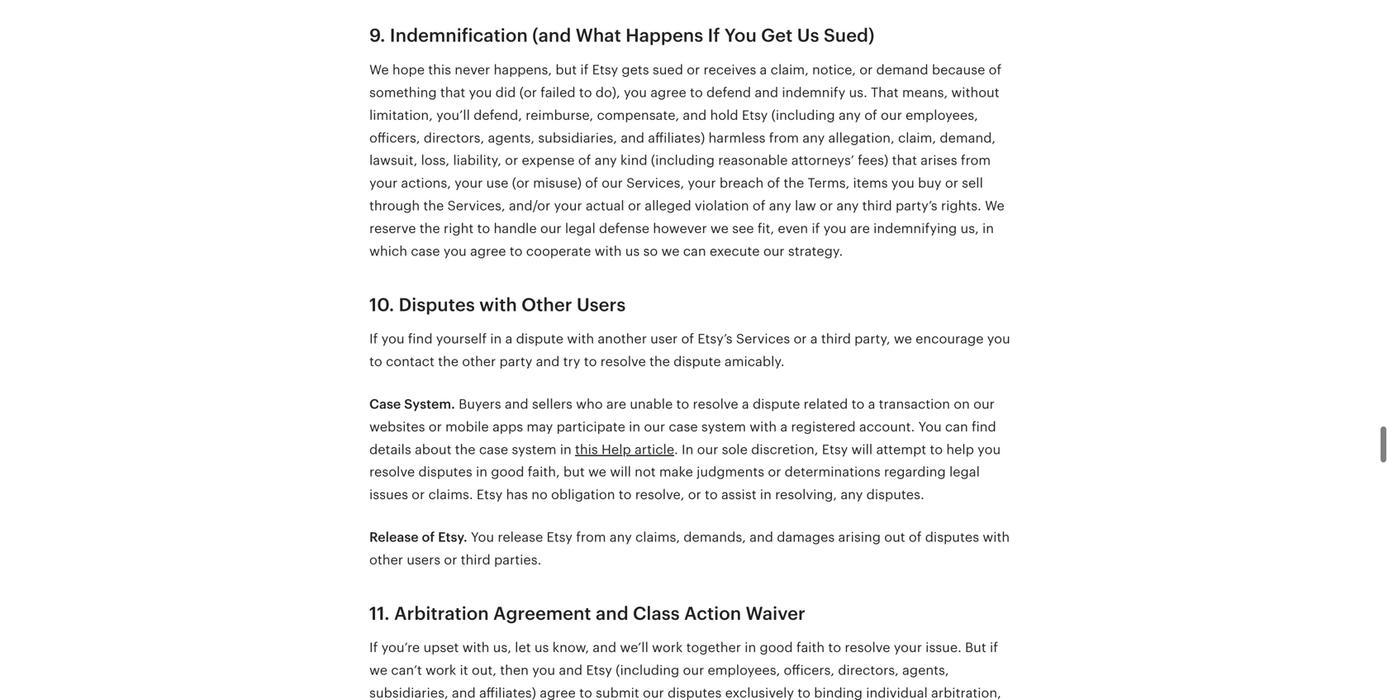 Task type: locate. For each thing, give the bounding box(es) containing it.
1 vertical spatial if
[[812, 221, 820, 236]]

find
[[408, 332, 433, 346], [972, 419, 997, 434]]

compensate,
[[597, 108, 680, 123]]

we left hope
[[369, 62, 389, 77]]

agree
[[651, 85, 687, 100], [470, 244, 506, 259], [540, 686, 576, 700]]

reserve
[[369, 221, 416, 236]]

us, inside if you're upset with us, let us know, and we'll work together in good faith to resolve your issue. but if we can't work it out, then you and etsy (including our employees, officers, directors, agents, subsidiaries, and affiliates) agree to submit our disputes exclusively to binding individual arbitratio
[[493, 640, 512, 655]]

issues
[[369, 487, 408, 502]]

from down 'obligation'
[[576, 530, 606, 545]]

do),
[[596, 85, 621, 100]]

services, up the right
[[448, 198, 505, 213]]

but up 'obligation'
[[564, 465, 585, 480]]

1 horizontal spatial third
[[821, 332, 851, 346]]

of right out
[[909, 530, 922, 545]]

from up reasonable
[[769, 130, 799, 145]]

1 horizontal spatial dispute
[[674, 354, 721, 369]]

if for know,
[[369, 640, 378, 655]]

in inside if you're upset with us, let us know, and we'll work together in good faith to resolve your issue. but if we can't work it out, then you and etsy (including our employees, officers, directors, agents, subsidiaries, and affiliates) agree to submit our disputes exclusively to binding individual arbitratio
[[745, 640, 756, 655]]

disputes inside if you're upset with us, let us know, and we'll work together in good faith to resolve your issue. but if we can't work it out, then you and etsy (including our employees, officers, directors, agents, subsidiaries, and affiliates) agree to submit our disputes exclusively to binding individual arbitratio
[[668, 686, 722, 700]]

1 horizontal spatial agents,
[[903, 663, 949, 678]]

buyers and sellers who are unable to resolve a dispute related to a transaction on our websites or mobile apps may participate in our case system with a registered account. you can find details about the case system in
[[369, 397, 997, 457]]

agree down handle
[[470, 244, 506, 259]]

1 horizontal spatial agree
[[540, 686, 576, 700]]

0 vertical spatial (or
[[520, 85, 537, 100]]

subsidiaries,
[[538, 130, 617, 145], [369, 686, 449, 700]]

(including down we'll
[[616, 663, 680, 678]]

in
[[983, 221, 994, 236], [490, 332, 502, 346], [629, 419, 641, 434], [560, 442, 572, 457], [476, 465, 488, 480], [760, 487, 772, 502], [745, 640, 756, 655]]

will down account.
[[852, 442, 873, 457]]

but inside we hope this never happens, but if etsy gets sued or receives a claim, notice, or demand because of something that you did (or failed to do), you agree to defend and indemnify us. that means, without limitation, you'll defend, reimburse, compensate, and hold etsy (including any of our employees, officers, directors, agents, subsidiaries, and affiliates) harmless from any allegation, claim, demand, lawsuit, loss, liability, or expense of any kind (including reasonable attorneys' fees) that arises from your actions, your use (or misuse) of our services, your breach of the terms, items you buy or sell through the services, and/or your actual or alleged violation of any law or any third party's rights. we reserve the right to handle our legal defense however we see fit, even if you are indemnifying us, in which case you agree to cooperate with us so we can execute our strategy.
[[556, 62, 577, 77]]

services, up alleged
[[627, 176, 685, 191]]

with inside you release etsy from any claims, demands, and damages arising out of disputes with other users or third parties.
[[983, 530, 1010, 545]]

work down upset
[[426, 663, 456, 678]]

1 vertical spatial subsidiaries,
[[369, 686, 449, 700]]

you inside . in our sole discretion, etsy will attempt to help you resolve disputes in good faith, but we will not make judgments or determinations regarding legal issues or claims. etsy has no obligation to resolve, or to assist in resolving, any disputes.
[[978, 442, 1001, 457]]

other inside you release etsy from any claims, demands, and damages arising out of disputes with other users or third parties.
[[369, 553, 403, 567]]

1 vertical spatial dispute
[[674, 354, 721, 369]]

1 vertical spatial find
[[972, 419, 997, 434]]

of up fit,
[[753, 198, 766, 213]]

good inside . in our sole discretion, etsy will attempt to help you resolve disputes in good faith, but we will not make judgments or determinations regarding legal issues or claims. etsy has no obligation to resolve, or to assist in resolving, any disputes.
[[491, 465, 524, 480]]

2 horizontal spatial disputes
[[925, 530, 980, 545]]

can down however
[[683, 244, 706, 259]]

2 horizontal spatial case
[[669, 419, 698, 434]]

your inside if you're upset with us, let us know, and we'll work together in good faith to resolve your issue. but if we can't work it out, then you and etsy (including our employees, officers, directors, agents, subsidiaries, and affiliates) agree to submit our disputes exclusively to binding individual arbitratio
[[894, 640, 922, 655]]

demand,
[[940, 130, 996, 145]]

1 vertical spatial system
[[512, 442, 557, 457]]

0 vertical spatial legal
[[565, 221, 596, 236]]

you up contact at the bottom of the page
[[382, 332, 405, 346]]

claim, up indemnify
[[771, 62, 809, 77]]

case down apps
[[479, 442, 508, 457]]

claims.
[[429, 487, 473, 502]]

officers, inside if you're upset with us, let us know, and we'll work together in good faith to resolve your issue. but if we can't work it out, then you and etsy (including our employees, officers, directors, agents, subsidiaries, and affiliates) agree to submit our disputes exclusively to binding individual arbitratio
[[784, 663, 835, 678]]

officers, down faith
[[784, 663, 835, 678]]

1 vertical spatial us
[[535, 640, 549, 655]]

0 vertical spatial third
[[863, 198, 892, 213]]

that
[[871, 85, 899, 100]]

11.
[[369, 603, 390, 624]]

1 horizontal spatial find
[[972, 419, 997, 434]]

your down liability,
[[455, 176, 483, 191]]

2 vertical spatial you
[[471, 530, 494, 545]]

etsy's
[[698, 332, 733, 346]]

resolve up the sole
[[693, 397, 739, 412]]

a right the receives
[[760, 62, 767, 77]]

(including down indemnify
[[772, 108, 835, 123]]

in inside if you find yourself in a dispute with another user of etsy's services or a third party, we encourage you to contact the other party and try to resolve the dispute amicably.
[[490, 332, 502, 346]]

0 horizontal spatial officers,
[[369, 130, 420, 145]]

this down participate
[[575, 442, 598, 457]]

you right encourage
[[987, 332, 1011, 346]]

try
[[563, 354, 581, 369]]

1 horizontal spatial can
[[945, 419, 969, 434]]

2 vertical spatial agree
[[540, 686, 576, 700]]

0 vertical spatial subsidiaries,
[[538, 130, 617, 145]]

subsidiaries, inside if you're upset with us, let us know, and we'll work together in good faith to resolve your issue. but if we can't work it out, then you and etsy (including our employees, officers, directors, agents, subsidiaries, and affiliates) agree to submit our disputes exclusively to binding individual arbitratio
[[369, 686, 449, 700]]

even
[[778, 221, 808, 236]]

1 horizontal spatial other
[[462, 354, 496, 369]]

and inside if you find yourself in a dispute with another user of etsy's services or a third party, we encourage you to contact the other party and try to resolve the dispute amicably.
[[536, 354, 560, 369]]

if inside if you're upset with us, let us know, and we'll work together in good faith to resolve your issue. but if we can't work it out, then you and etsy (including our employees, officers, directors, agents, subsidiaries, and affiliates) agree to submit our disputes exclusively to binding individual arbitratio
[[369, 640, 378, 655]]

1 vertical spatial agree
[[470, 244, 506, 259]]

we inside . in our sole discretion, etsy will attempt to help you resolve disputes in good faith, but we will not make judgments or determinations regarding legal issues or claims. etsy has no obligation to resolve, or to assist in resolving, any disputes.
[[588, 465, 607, 480]]

resolve inside if you find yourself in a dispute with another user of etsy's services or a third party, we encourage you to contact the other party and try to resolve the dispute amicably.
[[601, 354, 646, 369]]

because
[[932, 62, 986, 77]]

1 horizontal spatial us,
[[961, 221, 979, 236]]

if you find yourself in a dispute with another user of etsy's services or a third party, we encourage you to contact the other party and try to resolve the dispute amicably.
[[369, 332, 1011, 369]]

if inside if you find yourself in a dispute with another user of etsy's services or a third party, we encourage you to contact the other party and try to resolve the dispute amicably.
[[369, 332, 378, 346]]

0 horizontal spatial that
[[440, 85, 466, 100]]

agents, down issue.
[[903, 663, 949, 678]]

subsidiaries, down can't
[[369, 686, 449, 700]]

get
[[761, 25, 793, 46]]

that right the fees)
[[892, 153, 917, 168]]

disputes.
[[867, 487, 925, 502]]

find up help
[[972, 419, 997, 434]]

loss,
[[421, 153, 450, 168]]

1 vertical spatial case
[[669, 419, 698, 434]]

0 horizontal spatial will
[[610, 465, 631, 480]]

and down "it"
[[452, 686, 476, 700]]

attorneys'
[[792, 153, 855, 168]]

us, down rights.
[[961, 221, 979, 236]]

you inside if you're upset with us, let us know, and we'll work together in good faith to resolve your issue. but if we can't work it out, then you and etsy (including our employees, officers, directors, agents, subsidiaries, and affiliates) agree to submit our disputes exclusively to binding individual arbitratio
[[532, 663, 556, 678]]

subsidiaries, inside we hope this never happens, but if etsy gets sued or receives a claim, notice, or demand because of something that you did (or failed to do), you agree to defend and indemnify us. that means, without limitation, you'll defend, reimburse, compensate, and hold etsy (including any of our employees, officers, directors, agents, subsidiaries, and affiliates) harmless from any allegation, claim, demand, lawsuit, loss, liability, or expense of any kind (including reasonable attorneys' fees) that arises from your actions, your use (or misuse) of our services, your breach of the terms, items you buy or sell through the services, and/or your actual or alleged violation of any law or any third party's rights. we reserve the right to handle our legal defense however we see fit, even if you are indemnifying us, in which case you agree to cooperate with us so we can execute our strategy.
[[538, 130, 617, 145]]

can inside buyers and sellers who are unable to resolve a dispute related to a transaction on our websites or mobile apps may participate in our case system with a registered account. you can find details about the case system in
[[945, 419, 969, 434]]

affiliates) down compensate,
[[648, 130, 705, 145]]

etsy left the has
[[477, 487, 503, 502]]

1 horizontal spatial system
[[702, 419, 746, 434]]

1 vertical spatial you
[[919, 419, 942, 434]]

2 vertical spatial (including
[[616, 663, 680, 678]]

our up the actual
[[602, 176, 623, 191]]

0 vertical spatial find
[[408, 332, 433, 346]]

we right party,
[[894, 332, 912, 346]]

0 vertical spatial agree
[[651, 85, 687, 100]]

handle
[[494, 221, 537, 236]]

the down yourself
[[438, 354, 459, 369]]

0 horizontal spatial dispute
[[516, 332, 564, 346]]

1 vertical spatial affiliates)
[[479, 686, 536, 700]]

case inside we hope this never happens, but if etsy gets sued or receives a claim, notice, or demand because of something that you did (or failed to do), you agree to defend and indemnify us. that means, without limitation, you'll defend, reimburse, compensate, and hold etsy (including any of our employees, officers, directors, agents, subsidiaries, and affiliates) harmless from any allegation, claim, demand, lawsuit, loss, liability, or expense of any kind (including reasonable attorneys' fees) that arises from your actions, your use (or misuse) of our services, your breach of the terms, items you buy or sell through the services, and/or your actual or alleged violation of any law or any third party's rights. we reserve the right to handle our legal defense however we see fit, even if you are indemnifying us, in which case you agree to cooperate with us so we can execute our strategy.
[[411, 244, 440, 259]]

fees)
[[858, 153, 889, 168]]

we right rights.
[[985, 198, 1005, 213]]

1 vertical spatial that
[[892, 153, 917, 168]]

lawsuit,
[[369, 153, 418, 168]]

other
[[522, 295, 572, 315]]

any down determinations
[[841, 487, 863, 502]]

0 horizontal spatial can
[[683, 244, 706, 259]]

1 horizontal spatial services,
[[627, 176, 685, 191]]

disputes inside . in our sole discretion, etsy will attempt to help you resolve disputes in good faith, but we will not make judgments or determinations regarding legal issues or claims. etsy has no obligation to resolve, or to assist in resolving, any disputes.
[[419, 465, 473, 480]]

1 horizontal spatial claim,
[[898, 130, 937, 145]]

who
[[576, 397, 603, 412]]

. in our sole discretion, etsy will attempt to help you resolve disputes in good faith, but we will not make judgments or determinations regarding legal issues or claims. etsy has no obligation to resolve, or to assist in resolving, any disputes.
[[369, 442, 1001, 502]]

actions,
[[401, 176, 451, 191]]

you'll
[[436, 108, 470, 123]]

to right the right
[[477, 221, 490, 236]]

damages
[[777, 530, 835, 545]]

make
[[659, 465, 693, 480]]

of down reasonable
[[767, 176, 780, 191]]

0 horizontal spatial if
[[581, 62, 589, 77]]

directors, inside we hope this never happens, but if etsy gets sued or receives a claim, notice, or demand because of something that you did (or failed to do), you agree to defend and indemnify us. that means, without limitation, you'll defend, reimburse, compensate, and hold etsy (including any of our employees, officers, directors, agents, subsidiaries, and affiliates) harmless from any allegation, claim, demand, lawsuit, loss, liability, or expense of any kind (including reasonable attorneys' fees) that arises from your actions, your use (or misuse) of our services, your breach of the terms, items you buy or sell through the services, and/or your actual or alleged violation of any law or any third party's rights. we reserve the right to handle our legal defense however we see fit, even if you are indemnifying us, in which case you agree to cooperate with us so we can execute our strategy.
[[424, 130, 485, 145]]

will down this help article link
[[610, 465, 631, 480]]

employees,
[[906, 108, 978, 123], [708, 663, 781, 678]]

2 horizontal spatial dispute
[[753, 397, 800, 412]]

1 horizontal spatial work
[[652, 640, 683, 655]]

case
[[369, 397, 401, 412]]

0 horizontal spatial third
[[461, 553, 491, 567]]

(including up alleged
[[651, 153, 715, 168]]

alleged
[[645, 198, 692, 213]]

and/or
[[509, 198, 551, 213]]

or down make
[[688, 487, 702, 502]]

you up the receives
[[725, 25, 757, 46]]

release
[[498, 530, 543, 545]]

but inside . in our sole discretion, etsy will attempt to help you resolve disputes in good faith, but we will not make judgments or determinations regarding legal issues or claims. etsy has no obligation to resolve, or to assist in resolving, any disputes.
[[564, 465, 585, 480]]

0 vertical spatial will
[[852, 442, 873, 457]]

agents,
[[488, 130, 535, 145], [903, 663, 949, 678]]

0 horizontal spatial other
[[369, 553, 403, 567]]

indemnification
[[390, 25, 528, 46]]

1 horizontal spatial from
[[769, 130, 799, 145]]

sellers
[[532, 397, 573, 412]]

dispute down etsy's
[[674, 354, 721, 369]]

and up apps
[[505, 397, 529, 412]]

0 vertical spatial other
[[462, 354, 496, 369]]

waiver
[[746, 603, 806, 624]]

2 vertical spatial if
[[369, 640, 378, 655]]

in
[[682, 442, 694, 457]]

disputes right out
[[925, 530, 980, 545]]

us, left let
[[493, 640, 512, 655]]

2 vertical spatial case
[[479, 442, 508, 457]]

third down items
[[863, 198, 892, 213]]

out,
[[472, 663, 497, 678]]

agree down sued
[[651, 85, 687, 100]]

a up party
[[505, 332, 513, 346]]

(or
[[520, 85, 537, 100], [512, 176, 530, 191]]

directors, down you'll
[[424, 130, 485, 145]]

and down know,
[[559, 663, 583, 678]]

faith,
[[528, 465, 560, 480]]

0 vertical spatial us
[[625, 244, 640, 259]]

are
[[850, 221, 870, 236], [607, 397, 627, 412]]

(or right use on the top of the page
[[512, 176, 530, 191]]

actual
[[586, 198, 625, 213]]

agree down know,
[[540, 686, 576, 700]]

agents, inside we hope this never happens, but if etsy gets sued or receives a claim, notice, or demand because of something that you did (or failed to do), you agree to defend and indemnify us. that means, without limitation, you'll defend, reimburse, compensate, and hold etsy (including any of our employees, officers, directors, agents, subsidiaries, and affiliates) harmless from any allegation, claim, demand, lawsuit, loss, liability, or expense of any kind (including reasonable attorneys' fees) that arises from your actions, your use (or misuse) of our services, your breach of the terms, items you buy or sell through the services, and/or your actual or alleged violation of any law or any third party's rights. we reserve the right to handle our legal defense however we see fit, even if you are indemnifying us, in which case you agree to cooperate with us so we can execute our strategy.
[[488, 130, 535, 145]]

etsy.
[[438, 530, 468, 545]]

0 horizontal spatial case
[[411, 244, 440, 259]]

1 vertical spatial good
[[760, 640, 793, 655]]

other inside if you find yourself in a dispute with another user of etsy's services or a third party, we encourage you to contact the other party and try to resolve the dispute amicably.
[[462, 354, 496, 369]]

0 horizontal spatial find
[[408, 332, 433, 346]]

0 vertical spatial but
[[556, 62, 577, 77]]

affiliates) inside if you're upset with us, let us know, and we'll work together in good faith to resolve your issue. but if we can't work it out, then you and etsy (including our employees, officers, directors, agents, subsidiaries, and affiliates) agree to submit our disputes exclusively to binding individual arbitratio
[[479, 686, 536, 700]]

disputes inside you release etsy from any claims, demands, and damages arising out of disputes with other users or third parties.
[[925, 530, 980, 545]]

us.
[[849, 85, 868, 100]]

0 vertical spatial disputes
[[419, 465, 473, 480]]

case
[[411, 244, 440, 259], [669, 419, 698, 434], [479, 442, 508, 457]]

but
[[965, 640, 987, 655]]

2 vertical spatial dispute
[[753, 397, 800, 412]]

you right the then
[[532, 663, 556, 678]]

0 vertical spatial good
[[491, 465, 524, 480]]

1 horizontal spatial disputes
[[668, 686, 722, 700]]

0 horizontal spatial directors,
[[424, 130, 485, 145]]

good down waiver
[[760, 640, 793, 655]]

0 horizontal spatial us,
[[493, 640, 512, 655]]

defend,
[[474, 108, 522, 123]]

has
[[506, 487, 528, 502]]

with inside buyers and sellers who are unable to resolve a dispute related to a transaction on our websites or mobile apps may participate in our case system with a registered account. you can find details about the case system in
[[750, 419, 777, 434]]

officers,
[[369, 130, 420, 145], [784, 663, 835, 678]]

issue.
[[926, 640, 962, 655]]

1 vertical spatial disputes
[[925, 530, 980, 545]]

if inside if you're upset with us, let us know, and we'll work together in good faith to resolve your issue. but if we can't work it out, then you and etsy (including our employees, officers, directors, agents, subsidiaries, and affiliates) agree to submit our disputes exclusively to binding individual arbitratio
[[990, 640, 998, 655]]

are inside buyers and sellers who are unable to resolve a dispute related to a transaction on our websites or mobile apps may participate in our case system with a registered account. you can find details about the case system in
[[607, 397, 627, 412]]

1 vertical spatial agents,
[[903, 663, 949, 678]]

0 vertical spatial case
[[411, 244, 440, 259]]

or inside buyers and sellers who are unable to resolve a dispute related to a transaction on our websites or mobile apps may participate in our case system with a registered account. you can find details about the case system in
[[429, 419, 442, 434]]

to left assist
[[705, 487, 718, 502]]

or inside if you find yourself in a dispute with another user of etsy's services or a third party, we encourage you to contact the other party and try to resolve the dispute amicably.
[[794, 332, 807, 346]]

affiliates) inside we hope this never happens, but if etsy gets sued or receives a claim, notice, or demand because of something that you did (or failed to do), you agree to defend and indemnify us. that means, without limitation, you'll defend, reimburse, compensate, and hold etsy (including any of our employees, officers, directors, agents, subsidiaries, and affiliates) harmless from any allegation, claim, demand, lawsuit, loss, liability, or expense of any kind (including reasonable attorneys' fees) that arises from your actions, your use (or misuse) of our services, your breach of the terms, items you buy or sell through the services, and/or your actual or alleged violation of any law or any third party's rights. we reserve the right to handle our legal defense however we see fit, even if you are indemnifying us, in which case you agree to cooperate with us so we can execute our strategy.
[[648, 130, 705, 145]]

agents, down defend,
[[488, 130, 535, 145]]

with inside if you're upset with us, let us know, and we'll work together in good faith to resolve your issue. but if we can't work it out, then you and etsy (including our employees, officers, directors, agents, subsidiaries, and affiliates) agree to submit our disputes exclusively to binding individual arbitratio
[[463, 640, 490, 655]]

misuse)
[[533, 176, 582, 191]]

us inside we hope this never happens, but if etsy gets sued or receives a claim, notice, or demand because of something that you did (or failed to do), you agree to defend and indemnify us. that means, without limitation, you'll defend, reimburse, compensate, and hold etsy (including any of our employees, officers, directors, agents, subsidiaries, and affiliates) harmless from any allegation, claim, demand, lawsuit, loss, liability, or expense of any kind (including reasonable attorneys' fees) that arises from your actions, your use (or misuse) of our services, your breach of the terms, items you buy or sell through the services, and/or your actual or alleged violation of any law or any third party's rights. we reserve the right to handle our legal defense however we see fit, even if you are indemnifying us, in which case you agree to cooperate with us so we can execute our strategy.
[[625, 244, 640, 259]]

2 horizontal spatial you
[[919, 419, 942, 434]]

1 horizontal spatial you
[[725, 25, 757, 46]]

us, inside we hope this never happens, but if etsy gets sued or receives a claim, notice, or demand because of something that you did (or failed to do), you agree to defend and indemnify us. that means, without limitation, you'll defend, reimburse, compensate, and hold etsy (including any of our employees, officers, directors, agents, subsidiaries, and affiliates) harmless from any allegation, claim, demand, lawsuit, loss, liability, or expense of any kind (including reasonable attorneys' fees) that arises from your actions, your use (or misuse) of our services, your breach of the terms, items you buy or sell through the services, and/or your actual or alleged violation of any law or any third party's rights. we reserve the right to handle our legal defense however we see fit, even if you are indemnifying us, in which case you agree to cooperate with us so we can execute our strategy.
[[961, 221, 979, 236]]

good
[[491, 465, 524, 480], [760, 640, 793, 655]]

0 horizontal spatial agents,
[[488, 130, 535, 145]]

cooperate
[[526, 244, 591, 259]]

from
[[769, 130, 799, 145], [961, 153, 991, 168], [576, 530, 606, 545]]

employees, inside we hope this never happens, but if etsy gets sued or receives a claim, notice, or demand because of something that you did (or failed to do), you agree to defend and indemnify us. that means, without limitation, you'll defend, reimburse, compensate, and hold etsy (including any of our employees, officers, directors, agents, subsidiaries, and affiliates) harmless from any allegation, claim, demand, lawsuit, loss, liability, or expense of any kind (including reasonable attorneys' fees) that arises from your actions, your use (or misuse) of our services, your breach of the terms, items you buy or sell through the services, and/or your actual or alleged violation of any law or any third party's rights. we reserve the right to handle our legal defense however we see fit, even if you are indemnifying us, in which case you agree to cooperate with us so we can execute our strategy.
[[906, 108, 978, 123]]

find up contact at the bottom of the page
[[408, 332, 433, 346]]

0 horizontal spatial claim,
[[771, 62, 809, 77]]

agree inside if you're upset with us, let us know, and we'll work together in good faith to resolve your issue. but if we can't work it out, then you and etsy (including our employees, officers, directors, agents, subsidiaries, and affiliates) agree to submit our disputes exclusively to binding individual arbitratio
[[540, 686, 576, 700]]

1 vertical spatial will
[[610, 465, 631, 480]]

0 vertical spatial us,
[[961, 221, 979, 236]]

mobile
[[446, 419, 489, 434]]

fit,
[[758, 221, 775, 236]]

of
[[989, 62, 1002, 77], [865, 108, 878, 123], [578, 153, 591, 168], [585, 176, 598, 191], [767, 176, 780, 191], [753, 198, 766, 213], [681, 332, 694, 346], [422, 530, 435, 545], [909, 530, 922, 545]]

with inside we hope this never happens, but if etsy gets sued or receives a claim, notice, or demand because of something that you did (or failed to do), you agree to defend and indemnify us. that means, without limitation, you'll defend, reimburse, compensate, and hold etsy (including any of our employees, officers, directors, agents, subsidiaries, and affiliates) harmless from any allegation, claim, demand, lawsuit, loss, liability, or expense of any kind (including reasonable attorneys' fees) that arises from your actions, your use (or misuse) of our services, your breach of the terms, items you buy or sell through the services, and/or your actual or alleged violation of any law or any third party's rights. we reserve the right to handle our legal defense however we see fit, even if you are indemnifying us, in which case you agree to cooperate with us so we can execute our strategy.
[[595, 244, 622, 259]]

in down participate
[[560, 442, 572, 457]]

good up the has
[[491, 465, 524, 480]]

third inside you release etsy from any claims, demands, and damages arising out of disputes with other users or third parties.
[[461, 553, 491, 567]]

2 horizontal spatial agree
[[651, 85, 687, 100]]

0 horizontal spatial employees,
[[708, 663, 781, 678]]

0 vertical spatial are
[[850, 221, 870, 236]]

resolve down details
[[369, 465, 415, 480]]

0 horizontal spatial good
[[491, 465, 524, 480]]

2 horizontal spatial if
[[990, 640, 998, 655]]

limitation,
[[369, 108, 433, 123]]

resolve
[[601, 354, 646, 369], [693, 397, 739, 412], [369, 465, 415, 480], [845, 640, 891, 655]]

hope
[[393, 62, 425, 77]]

0 horizontal spatial subsidiaries,
[[369, 686, 449, 700]]

employees, inside if you're upset with us, let us know, and we'll work together in good faith to resolve your issue. but if we can't work it out, then you and etsy (including our employees, officers, directors, agents, subsidiaries, and affiliates) agree to submit our disputes exclusively to binding individual arbitratio
[[708, 663, 781, 678]]

(including
[[772, 108, 835, 123], [651, 153, 715, 168], [616, 663, 680, 678]]

directors, inside if you're upset with us, let us know, and we'll work together in good faith to resolve your issue. but if we can't work it out, then you and etsy (including our employees, officers, directors, agents, subsidiaries, and affiliates) agree to submit our disputes exclusively to binding individual arbitratio
[[838, 663, 899, 678]]

good inside if you're upset with us, let us know, and we'll work together in good faith to resolve your issue. but if we can't work it out, then you and etsy (including our employees, officers, directors, agents, subsidiaries, and affiliates) agree to submit our disputes exclusively to binding individual arbitratio
[[760, 640, 793, 655]]

etsy inside you release etsy from any claims, demands, and damages arising out of disputes with other users or third parties.
[[547, 530, 573, 545]]

1 vertical spatial services,
[[448, 198, 505, 213]]

case right which
[[411, 244, 440, 259]]

your
[[369, 176, 398, 191], [455, 176, 483, 191], [688, 176, 716, 191], [554, 198, 582, 213], [894, 640, 922, 655]]

1 vertical spatial legal
[[950, 465, 980, 480]]

we left can't
[[369, 663, 388, 678]]

exclusively
[[725, 686, 794, 700]]

dispute up party
[[516, 332, 564, 346]]

any
[[839, 108, 861, 123], [803, 130, 825, 145], [595, 153, 617, 168], [769, 198, 792, 213], [837, 198, 859, 213], [841, 487, 863, 502], [610, 530, 632, 545]]

if down the what at the left top of the page
[[581, 62, 589, 77]]

a
[[760, 62, 767, 77], [505, 332, 513, 346], [811, 332, 818, 346], [742, 397, 749, 412], [868, 397, 876, 412], [781, 419, 788, 434]]

0 vertical spatial if
[[581, 62, 589, 77]]

this right hope
[[428, 62, 451, 77]]

a inside we hope this never happens, but if etsy gets sued or receives a claim, notice, or demand because of something that you did (or failed to do), you agree to defend and indemnify us. that means, without limitation, you'll defend, reimburse, compensate, and hold etsy (including any of our employees, officers, directors, agents, subsidiaries, and affiliates) harmless from any allegation, claim, demand, lawsuit, loss, liability, or expense of any kind (including reasonable attorneys' fees) that arises from your actions, your use (or misuse) of our services, your breach of the terms, items you buy or sell through the services, and/or your actual or alleged violation of any law or any third party's rights. we reserve the right to handle our legal defense however we see fit, even if you are indemnifying us, in which case you agree to cooperate with us so we can execute our strategy.
[[760, 62, 767, 77]]

1 vertical spatial other
[[369, 553, 403, 567]]

1 horizontal spatial legal
[[950, 465, 980, 480]]

etsy up determinations
[[822, 442, 848, 457]]

and inside you release etsy from any claims, demands, and damages arising out of disputes with other users or third parties.
[[750, 530, 774, 545]]

0 horizontal spatial affiliates)
[[479, 686, 536, 700]]

1 horizontal spatial subsidiaries,
[[538, 130, 617, 145]]

of inside if you find yourself in a dispute with another user of etsy's services or a third party, we encourage you to contact the other party and try to resolve the dispute amicably.
[[681, 332, 694, 346]]

1 vertical spatial employees,
[[708, 663, 781, 678]]

subsidiaries, down reimburse,
[[538, 130, 617, 145]]

if for with
[[369, 332, 378, 346]]

0 horizontal spatial from
[[576, 530, 606, 545]]

0 horizontal spatial we
[[369, 62, 389, 77]]

third inside if you find yourself in a dispute with another user of etsy's services or a third party, we encourage you to contact the other party and try to resolve the dispute amicably.
[[821, 332, 851, 346]]

us left so
[[625, 244, 640, 259]]

any inside you release etsy from any claims, demands, and damages arising out of disputes with other users or third parties.
[[610, 530, 632, 545]]

or
[[687, 62, 700, 77], [860, 62, 873, 77], [505, 153, 518, 168], [945, 176, 959, 191], [628, 198, 641, 213], [820, 198, 833, 213], [794, 332, 807, 346], [429, 419, 442, 434], [768, 465, 781, 480], [412, 487, 425, 502], [688, 487, 702, 502], [444, 553, 457, 567]]

assist
[[722, 487, 757, 502]]



Task type: describe. For each thing, give the bounding box(es) containing it.
strategy.
[[788, 244, 843, 259]]

0 vertical spatial we
[[369, 62, 389, 77]]

we hope this never happens, but if etsy gets sued or receives a claim, notice, or demand because of something that you did (or failed to do), you agree to defend and indemnify us. that means, without limitation, you'll defend, reimburse, compensate, and hold etsy (including any of our employees, officers, directors, agents, subsidiaries, and affiliates) harmless from any allegation, claim, demand, lawsuit, loss, liability, or expense of any kind (including reasonable attorneys' fees) that arises from your actions, your use (or misuse) of our services, your breach of the terms, items you buy or sell through the services, and/or your actual or alleged violation of any law or any third party's rights. we reserve the right to handle our legal defense however we see fit, even if you are indemnifying us, in which case you agree to cooperate with us so we can execute our strategy.
[[369, 62, 1005, 259]]

users
[[407, 553, 441, 567]]

it
[[460, 663, 468, 678]]

use
[[486, 176, 509, 191]]

kind
[[621, 153, 648, 168]]

the down user
[[650, 354, 670, 369]]

we down violation
[[711, 221, 729, 236]]

binding
[[814, 686, 863, 700]]

release of etsy.
[[369, 530, 468, 545]]

any down us.
[[839, 108, 861, 123]]

etsy inside if you're upset with us, let us know, and we'll work together in good faith to resolve your issue. but if we can't work it out, then you and etsy (including our employees, officers, directors, agents, subsidiaries, and affiliates) agree to submit our disputes exclusively to binding individual arbitratio
[[586, 663, 612, 678]]

0 vertical spatial from
[[769, 130, 799, 145]]

to right related on the right of page
[[852, 397, 865, 412]]

know,
[[553, 640, 589, 655]]

items
[[853, 176, 888, 191]]

to left contact at the bottom of the page
[[369, 354, 382, 369]]

legal inside . in our sole discretion, etsy will attempt to help you resolve disputes in good faith, but we will not make judgments or determinations regarding legal issues or claims. etsy has no obligation to resolve, or to assist in resolving, any disputes.
[[950, 465, 980, 480]]

unable
[[630, 397, 673, 412]]

to left resolve,
[[619, 487, 632, 502]]

class
[[633, 603, 680, 624]]

0 horizontal spatial services,
[[448, 198, 505, 213]]

of up without
[[989, 62, 1002, 77]]

a down amicably.
[[742, 397, 749, 412]]

faith
[[797, 640, 825, 655]]

in up 'this help article'
[[629, 419, 641, 434]]

in inside we hope this never happens, but if etsy gets sued or receives a claim, notice, or demand because of something that you did (or failed to do), you agree to defend and indemnify us. that means, without limitation, you'll defend, reimburse, compensate, and hold etsy (including any of our employees, officers, directors, agents, subsidiaries, and affiliates) harmless from any allegation, claim, demand, lawsuit, loss, liability, or expense of any kind (including reasonable attorneys' fees) that arises from your actions, your use (or misuse) of our services, your breach of the terms, items you buy or sell through the services, and/or your actual or alleged violation of any law or any third party's rights. we reserve the right to handle our legal defense however we see fit, even if you are indemnifying us, in which case you agree to cooperate with us so we can execute our strategy.
[[983, 221, 994, 236]]

resolve inside . in our sole discretion, etsy will attempt to help you resolve disputes in good faith, but we will not make judgments or determinations regarding legal issues or claims. etsy has no obligation to resolve, or to assist in resolving, any disputes.
[[369, 465, 415, 480]]

receives
[[704, 62, 757, 77]]

buy
[[918, 176, 942, 191]]

our up the cooperate
[[540, 221, 562, 236]]

and left hold
[[683, 108, 707, 123]]

a up account.
[[868, 397, 876, 412]]

our right on
[[974, 397, 995, 412]]

sole
[[722, 442, 748, 457]]

if you're upset with us, let us know, and we'll work together in good faith to resolve your issue. but if we can't work it out, then you and etsy (including our employees, officers, directors, agents, subsidiaries, and affiliates) agree to submit our disputes exclusively to binding individual arbitratio
[[369, 640, 1002, 700]]

you down gets
[[624, 85, 647, 100]]

upset
[[424, 640, 459, 655]]

the left the right
[[420, 221, 440, 236]]

notice,
[[813, 62, 856, 77]]

third inside we hope this never happens, but if etsy gets sued or receives a claim, notice, or demand because of something that you did (or failed to do), you agree to defend and indemnify us. that means, without limitation, you'll defend, reimburse, compensate, and hold etsy (including any of our employees, officers, directors, agents, subsidiaries, and affiliates) harmless from any allegation, claim, demand, lawsuit, loss, liability, or expense of any kind (including reasonable attorneys' fees) that arises from your actions, your use (or misuse) of our services, your breach of the terms, items you buy or sell through the services, and/or your actual or alleged violation of any law or any third party's rights. we reserve the right to handle our legal defense however we see fit, even if you are indemnifying us, in which case you agree to cooperate with us so we can execute our strategy.
[[863, 198, 892, 213]]

party,
[[855, 332, 891, 346]]

any up attorneys'
[[803, 130, 825, 145]]

our inside . in our sole discretion, etsy will attempt to help you resolve disputes in good faith, but we will not make judgments or determinations regarding legal issues or claims. etsy has no obligation to resolve, or to assist in resolving, any disputes.
[[697, 442, 719, 457]]

or right issues
[[412, 487, 425, 502]]

.
[[674, 442, 678, 457]]

the inside buyers and sellers who are unable to resolve a dispute related to a transaction on our websites or mobile apps may participate in our case system with a registered account. you can find details about the case system in
[[455, 442, 476, 457]]

demand
[[877, 62, 929, 77]]

to right unable
[[677, 397, 690, 412]]

you're
[[382, 640, 420, 655]]

and right defend
[[755, 85, 779, 100]]

sell
[[962, 176, 983, 191]]

0 vertical spatial dispute
[[516, 332, 564, 346]]

1 vertical spatial this
[[575, 442, 598, 457]]

sued)
[[824, 25, 875, 46]]

resolve inside if you're upset with us, let us know, and we'll work together in good faith to resolve your issue. but if we can't work it out, then you and etsy (including our employees, officers, directors, agents, subsidiaries, and affiliates) agree to submit our disputes exclusively to binding individual arbitratio
[[845, 640, 891, 655]]

demands,
[[684, 530, 746, 545]]

to left submit on the bottom left of the page
[[579, 686, 592, 700]]

through
[[369, 198, 420, 213]]

agents, inside if you're upset with us, let us know, and we'll work together in good faith to resolve your issue. but if we can't work it out, then you and etsy (including our employees, officers, directors, agents, subsidiaries, and affiliates) agree to submit our disputes exclusively to binding individual arbitratio
[[903, 663, 949, 678]]

us inside if you're upset with us, let us know, and we'll work together in good faith to resolve your issue. but if we can't work it out, then you and etsy (including our employees, officers, directors, agents, subsidiaries, and affiliates) agree to submit our disputes exclusively to binding individual arbitratio
[[535, 640, 549, 655]]

party
[[500, 354, 533, 369]]

release
[[369, 530, 419, 545]]

of up the users
[[422, 530, 435, 545]]

legal inside we hope this never happens, but if etsy gets sued or receives a claim, notice, or demand because of something that you did (or failed to do), you agree to defend and indemnify us. that means, without limitation, you'll defend, reimburse, compensate, and hold etsy (including any of our employees, officers, directors, agents, subsidiaries, and affiliates) harmless from any allegation, claim, demand, lawsuit, loss, liability, or expense of any kind (including reasonable attorneys' fees) that arises from your actions, your use (or misuse) of our services, your breach of the terms, items you buy or sell through the services, and/or your actual or alleged violation of any law or any third party's rights. we reserve the right to handle our legal defense however we see fit, even if you are indemnifying us, in which case you agree to cooperate with us so we can execute our strategy.
[[565, 221, 596, 236]]

article
[[635, 442, 674, 457]]

may
[[527, 419, 553, 434]]

this help article link
[[575, 442, 674, 457]]

are inside we hope this never happens, but if etsy gets sued or receives a claim, notice, or demand because of something that you did (or failed to do), you agree to defend and indemnify us. that means, without limitation, you'll defend, reimburse, compensate, and hold etsy (including any of our employees, officers, directors, agents, subsidiaries, and affiliates) harmless from any allegation, claim, demand, lawsuit, loss, liability, or expense of any kind (including reasonable attorneys' fees) that arises from your actions, your use (or misuse) of our services, your breach of the terms, items you buy or sell through the services, and/or your actual or alleged violation of any law or any third party's rights. we reserve the right to handle our legal defense however we see fit, even if you are indemnifying us, in which case you agree to cooperate with us so we can execute our strategy.
[[850, 221, 870, 236]]

judgments
[[697, 465, 765, 480]]

of up the actual
[[585, 176, 598, 191]]

the down actions,
[[423, 198, 444, 213]]

in right assist
[[760, 487, 772, 502]]

to left help
[[930, 442, 943, 457]]

(including inside if you're upset with us, let us know, and we'll work together in good faith to resolve your issue. but if we can't work it out, then you and etsy (including our employees, officers, directors, agents, subsidiaries, and affiliates) agree to submit our disputes exclusively to binding individual arbitratio
[[616, 663, 680, 678]]

etsy up harmless
[[742, 108, 768, 123]]

or right law
[[820, 198, 833, 213]]

or up us.
[[860, 62, 873, 77]]

resolve inside buyers and sellers who are unable to resolve a dispute related to a transaction on our websites or mobile apps may participate in our case system with a registered account. you can find details about the case system in
[[693, 397, 739, 412]]

0 horizontal spatial work
[[426, 663, 456, 678]]

you release etsy from any claims, demands, and damages arising out of disputes with other users or third parties.
[[369, 530, 1010, 567]]

expense
[[522, 153, 575, 168]]

your down lawsuit,
[[369, 176, 398, 191]]

a up discretion,
[[781, 419, 788, 434]]

you up party's
[[892, 176, 915, 191]]

and up kind
[[621, 130, 645, 145]]

case system.
[[369, 397, 455, 412]]

terms,
[[808, 176, 850, 191]]

registered
[[791, 419, 856, 434]]

or left sell at top right
[[945, 176, 959, 191]]

can inside we hope this never happens, but if etsy gets sued or receives a claim, notice, or demand because of something that you did (or failed to do), you agree to defend and indemnify us. that means, without limitation, you'll defend, reimburse, compensate, and hold etsy (including any of our employees, officers, directors, agents, subsidiaries, and affiliates) harmless from any allegation, claim, demand, lawsuit, loss, liability, or expense of any kind (including reasonable attorneys' fees) that arises from your actions, your use (or misuse) of our services, your breach of the terms, items you buy or sell through the services, and/or your actual or alleged violation of any law or any third party's rights. we reserve the right to handle our legal defense however we see fit, even if you are indemnifying us, in which case you agree to cooperate with us so we can execute our strategy.
[[683, 244, 706, 259]]

0 horizontal spatial system
[[512, 442, 557, 457]]

from inside you release etsy from any claims, demands, and damages arising out of disputes with other users or third parties.
[[576, 530, 606, 545]]

resolving,
[[775, 487, 837, 502]]

find inside buyers and sellers who are unable to resolve a dispute related to a transaction on our websites or mobile apps may participate in our case system with a registered account. you can find details about the case system in
[[972, 419, 997, 434]]

you down the right
[[444, 244, 467, 259]]

1 horizontal spatial we
[[985, 198, 1005, 213]]

and left we'll
[[593, 640, 617, 655]]

in down mobile
[[476, 465, 488, 480]]

0 vertical spatial claim,
[[771, 62, 809, 77]]

encourage
[[916, 332, 984, 346]]

0 horizontal spatial agree
[[470, 244, 506, 259]]

or inside you release etsy from any claims, demands, and damages arising out of disputes with other users or third parties.
[[444, 553, 457, 567]]

reimburse,
[[526, 108, 594, 123]]

disputes for in
[[419, 465, 473, 480]]

0 vertical spatial that
[[440, 85, 466, 100]]

of up "allegation,"
[[865, 108, 878, 123]]

we right so
[[662, 244, 680, 259]]

disputes for with
[[925, 530, 980, 545]]

can't
[[391, 663, 422, 678]]

indemnifying
[[874, 221, 957, 236]]

help
[[947, 442, 974, 457]]

participate
[[557, 419, 626, 434]]

we inside if you're upset with us, let us know, and we'll work together in good faith to resolve your issue. but if we can't work it out, then you and etsy (including our employees, officers, directors, agents, subsidiaries, and affiliates) agree to submit our disputes exclusively to binding individual arbitratio
[[369, 663, 388, 678]]

account.
[[859, 419, 915, 434]]

any left law
[[769, 198, 792, 213]]

services
[[736, 332, 790, 346]]

of up misuse)
[[578, 153, 591, 168]]

or down discretion,
[[768, 465, 781, 480]]

or right sued
[[687, 62, 700, 77]]

(and
[[532, 25, 571, 46]]

what
[[576, 25, 621, 46]]

this help article
[[575, 442, 674, 457]]

you down never
[[469, 85, 492, 100]]

to right faith
[[829, 640, 842, 655]]

any down terms,
[[837, 198, 859, 213]]

our down that
[[881, 108, 902, 123]]

users
[[577, 295, 626, 315]]

our down together in the bottom of the page
[[683, 663, 704, 678]]

rights.
[[941, 198, 982, 213]]

1 horizontal spatial that
[[892, 153, 917, 168]]

1 horizontal spatial will
[[852, 442, 873, 457]]

0 vertical spatial work
[[652, 640, 683, 655]]

and up we'll
[[596, 603, 629, 624]]

our up article
[[644, 419, 665, 434]]

this inside we hope this never happens, but if etsy gets sued or receives a claim, notice, or demand because of something that you did (or failed to do), you agree to defend and indemnify us. that means, without limitation, you'll defend, reimburse, compensate, and hold etsy (including any of our employees, officers, directors, agents, subsidiaries, and affiliates) harmless from any allegation, claim, demand, lawsuit, loss, liability, or expense of any kind (including reasonable attorneys' fees) that arises from your actions, your use (or misuse) of our services, your breach of the terms, items you buy or sell through the services, and/or your actual or alleged violation of any law or any third party's rights. we reserve the right to handle our legal defense however we see fit, even if you are indemnifying us, in which case you agree to cooperate with us so we can execute our strategy.
[[428, 62, 451, 77]]

about
[[415, 442, 452, 457]]

to right "try"
[[584, 354, 597, 369]]

reasonable
[[718, 153, 788, 168]]

to down handle
[[510, 244, 523, 259]]

agreement
[[493, 603, 591, 624]]

your up violation
[[688, 176, 716, 191]]

individual
[[866, 686, 928, 700]]

we'll
[[620, 640, 649, 655]]

2 horizontal spatial from
[[961, 153, 991, 168]]

user
[[651, 332, 678, 346]]

action
[[684, 603, 742, 624]]

attempt
[[877, 442, 927, 457]]

arising
[[839, 530, 881, 545]]

a right 'services' at right
[[811, 332, 818, 346]]

violation
[[695, 198, 749, 213]]

etsy up do), on the top left of the page
[[592, 62, 618, 77]]

another
[[598, 332, 647, 346]]

or up use on the top of the page
[[505, 153, 518, 168]]

resolve,
[[635, 487, 685, 502]]

related
[[804, 397, 848, 412]]

1 horizontal spatial case
[[479, 442, 508, 457]]

something
[[369, 85, 437, 100]]

you inside you release etsy from any claims, demands, and damages arising out of disputes with other users or third parties.
[[471, 530, 494, 545]]

harmless
[[709, 130, 766, 145]]

liability,
[[453, 153, 502, 168]]

the up law
[[784, 176, 804, 191]]

gets
[[622, 62, 649, 77]]

any left kind
[[595, 153, 617, 168]]

out
[[885, 530, 906, 545]]

to left do), on the top left of the page
[[579, 85, 592, 100]]

you inside buyers and sellers who are unable to resolve a dispute related to a transaction on our websites or mobile apps may participate in our case system with a registered account. you can find details about the case system in
[[919, 419, 942, 434]]

with inside if you find yourself in a dispute with another user of etsy's services or a third party, we encourage you to contact the other party and try to resolve the dispute amicably.
[[567, 332, 594, 346]]

0 vertical spatial (including
[[772, 108, 835, 123]]

dispute inside buyers and sellers who are unable to resolve a dispute related to a transaction on our websites or mobile apps may participate in our case system with a registered account. you can find details about the case system in
[[753, 397, 800, 412]]

1 vertical spatial (or
[[512, 176, 530, 191]]

0 vertical spatial you
[[725, 25, 757, 46]]

or up defense
[[628, 198, 641, 213]]

our right submit on the bottom left of the page
[[643, 686, 664, 700]]

details
[[369, 442, 411, 457]]

our down fit,
[[764, 244, 785, 259]]

claims,
[[636, 530, 680, 545]]

contact
[[386, 354, 435, 369]]

0 vertical spatial system
[[702, 419, 746, 434]]

together
[[687, 640, 741, 655]]

breach
[[720, 176, 764, 191]]

and inside buyers and sellers who are unable to resolve a dispute related to a transaction on our websites or mobile apps may participate in our case system with a registered account. you can find details about the case system in
[[505, 397, 529, 412]]

1 vertical spatial (including
[[651, 153, 715, 168]]

we inside if you find yourself in a dispute with another user of etsy's services or a third party, we encourage you to contact the other party and try to resolve the dispute amicably.
[[894, 332, 912, 346]]

to left defend
[[690, 85, 703, 100]]

any inside . in our sole discretion, etsy will attempt to help you resolve disputes in good faith, but we will not make judgments or determinations regarding legal issues or claims. etsy has no obligation to resolve, or to assist in resolving, any disputes.
[[841, 487, 863, 502]]

your down misuse)
[[554, 198, 582, 213]]

to left binding
[[798, 686, 811, 700]]

of inside you release etsy from any claims, demands, and damages arising out of disputes with other users or third parties.
[[909, 530, 922, 545]]

0 vertical spatial if
[[708, 25, 720, 46]]

you up "strategy." on the top
[[824, 221, 847, 236]]

regarding
[[884, 465, 946, 480]]

10. disputes with other users
[[369, 295, 626, 315]]

officers, inside we hope this never happens, but if etsy gets sued or receives a claim, notice, or demand because of something that you did (or failed to do), you agree to defend and indemnify us. that means, without limitation, you'll defend, reimburse, compensate, and hold etsy (including any of our employees, officers, directors, agents, subsidiaries, and affiliates) harmless from any allegation, claim, demand, lawsuit, loss, liability, or expense of any kind (including reasonable attorneys' fees) that arises from your actions, your use (or misuse) of our services, your breach of the terms, items you buy or sell through the services, and/or your actual or alleged violation of any law or any third party's rights. we reserve the right to handle our legal defense however we see fit, even if you are indemnifying us, in which case you agree to cooperate with us so we can execute our strategy.
[[369, 130, 420, 145]]

find inside if you find yourself in a dispute with another user of etsy's services or a third party, we encourage you to contact the other party and try to resolve the dispute amicably.
[[408, 332, 433, 346]]



Task type: vqa. For each thing, say whether or not it's contained in the screenshot.
middle disputes
yes



